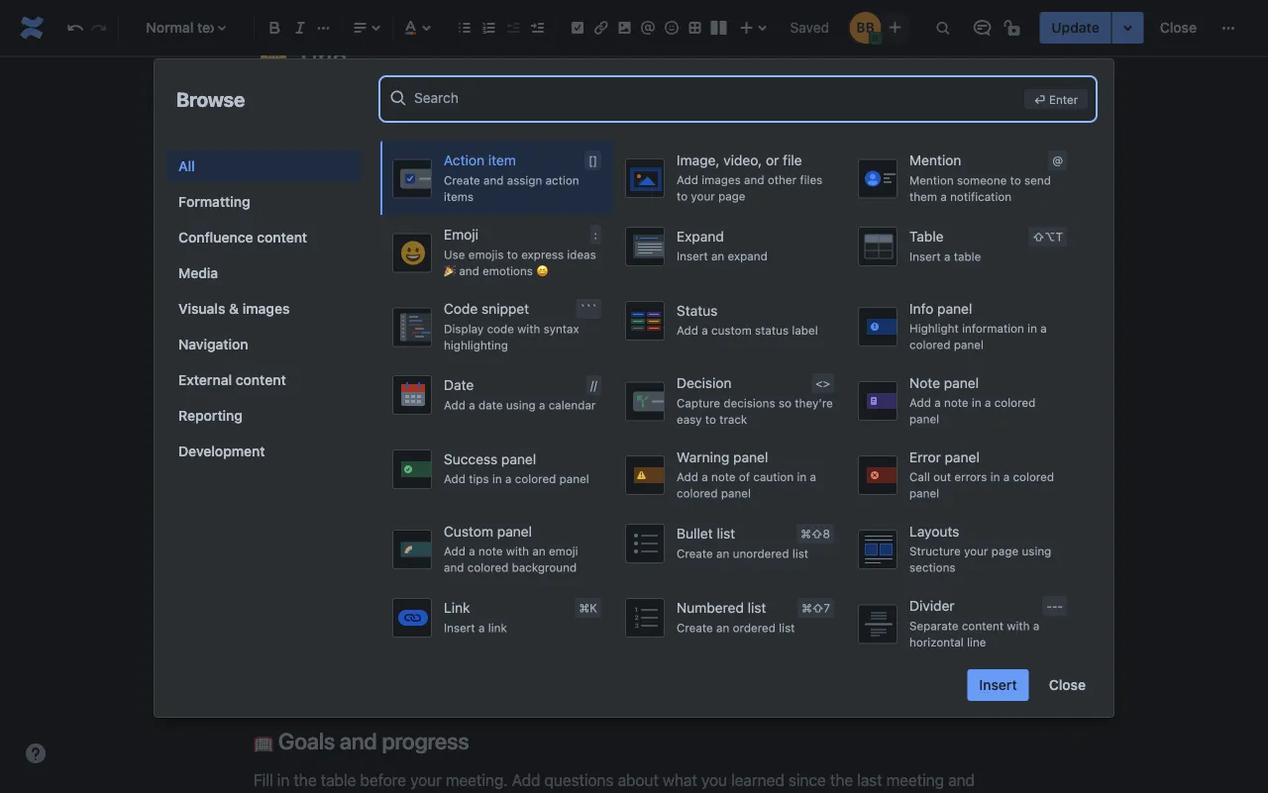Task type: describe. For each thing, give the bounding box(es) containing it.
with for divider
[[1007, 619, 1030, 633]]

success
[[444, 451, 498, 468]]

a left the calendar
[[539, 398, 546, 412]]

list right ordered
[[779, 621, 795, 635]]

development button
[[167, 436, 361, 468]]

in inside the "start the meeting in a fun, relaxed way to warm up the conversation. then give each other time to ask open questions before discussing your progress toward goals."
[[421, 629, 433, 648]]

insert button
[[968, 670, 1029, 702]]

create for numbered
[[677, 621, 713, 635]]

decisions
[[724, 396, 776, 410]]

create for bullet
[[677, 547, 713, 561]]

unordered
[[733, 547, 789, 561]]

insert for insert
[[980, 677, 1018, 694]]

a inside 'success panel add tips in a colored panel'
[[505, 472, 512, 486]]

list up create an unordered list
[[717, 526, 736, 542]]

emojis
[[469, 248, 504, 262]]

link image
[[589, 16, 613, 40]]

to up action item
[[470, 129, 484, 148]]

a inside error panel call out errors in a colored panel
[[1004, 470, 1010, 484]]

time
[[933, 629, 964, 648]]

use emojis to express ideas 🎉 and emotions 😄
[[444, 248, 596, 278]]

external content button
[[167, 365, 361, 396]]

panel up emoji
[[560, 472, 589, 486]]

layouts image
[[707, 16, 731, 40]]

and inside image, video, or file add images and other files to your page
[[744, 173, 765, 187]]

⌘k
[[579, 601, 598, 615]]

an inside expand insert an expand
[[712, 249, 725, 263]]

images inside "visuals & images" "button"
[[243, 301, 290, 317]]

in inside 'success panel add tips in a colored panel'
[[493, 472, 502, 486]]

to inside use emojis to express ideas 🎉 and emotions 😄
[[507, 248, 518, 262]]

your inside layouts structure your page using sections
[[964, 545, 989, 559]]

to right way
[[569, 629, 583, 648]]

highlight
[[910, 322, 959, 336]]

divider
[[910, 598, 955, 614]]

enter
[[1050, 92, 1078, 106]]

code
[[444, 301, 478, 317]]

management
[[738, 129, 831, 148]]

emoji image
[[660, 16, 684, 40]]

way
[[537, 629, 565, 648]]

⌘⇧7
[[802, 601, 831, 615]]

status add a custom status label
[[677, 303, 818, 338]]

a inside separate content with a horizontal line
[[1034, 619, 1040, 633]]

goals
[[278, 729, 335, 756]]

your inside image, video, or file add images and other files to your page
[[691, 189, 715, 203]]

a down note
[[935, 396, 941, 410]]

panel up of
[[734, 449, 768, 466]]

Give this page a title text field
[[295, 42, 1007, 75]]

a inside info panel highlight information in a colored panel
[[1041, 322, 1047, 336]]

note for custom
[[479, 545, 503, 559]]

them
[[910, 190, 938, 204]]

add left date
[[444, 398, 466, 412]]

add inside warning panel add a note of caution in a colored panel
[[677, 470, 699, 484]]

media button
[[167, 258, 361, 289]]

browse dialog
[[155, 59, 1114, 794]]

discussing
[[485, 656, 561, 675]]

an down numbered list on the bottom right of the page
[[717, 621, 730, 635]]

display code with syntax highlighting
[[444, 322, 579, 352]]

sections
[[910, 561, 956, 575]]

info panel highlight information in a colored panel
[[910, 301, 1047, 352]]

0 vertical spatial using
[[506, 398, 536, 412]]

&
[[229, 301, 239, 317]]

list down ⌘⇧8
[[793, 547, 809, 561]]

link
[[444, 600, 470, 616]]

materials
[[263, 457, 333, 476]]

a left date
[[469, 398, 475, 412]]

confluence content button
[[167, 222, 361, 254]]

indent tab image
[[525, 16, 549, 40]]

template
[[327, 129, 390, 148]]

panel down call
[[910, 487, 940, 500]]

:goal: image
[[254, 735, 274, 755]]

🎉
[[444, 264, 456, 278]]

to inside mention someone to send them a notification
[[1011, 173, 1022, 187]]

to right time
[[968, 629, 983, 648]]

panel inside custom panel add a note with an emoji and colored background
[[497, 524, 532, 540]]

colored inside warning panel add a note of caution in a colored panel
[[677, 487, 718, 500]]

ask
[[293, 656, 318, 675]]

table
[[910, 228, 944, 245]]

bold ⌘b image
[[263, 16, 287, 40]]

reporting
[[178, 408, 243, 424]]

by
[[518, 129, 535, 148]]

out
[[934, 470, 952, 484]]

content for separate
[[962, 619, 1004, 633]]

colored inside error panel call out errors in a colored panel
[[1013, 470, 1055, 484]]

all
[[178, 158, 195, 174]]

external content
[[178, 372, 286, 389]]

expand
[[728, 249, 768, 263]]

reporting button
[[167, 400, 361, 432]]

progress inside the "start the meeting in a fun, relaxed way to warm up the conversation. then give each other time to ask open questions before discussing your progress toward goals."
[[600, 656, 663, 675]]

separate
[[910, 619, 959, 633]]

insert inside expand insert an expand
[[677, 249, 708, 263]]

advanced search image
[[389, 88, 408, 108]]

errors
[[955, 470, 988, 484]]

mention someone to send them a notification
[[910, 173, 1051, 204]]

a up error panel call out errors in a colored panel
[[985, 396, 992, 410]]

status
[[677, 303, 718, 319]]

1 - from the left
[[1047, 600, 1053, 613]]

panel up 'highlight' at right top
[[938, 301, 973, 317]]

they're
[[795, 396, 833, 410]]

note for warning
[[712, 470, 736, 484]]

colored inside note panel add a note in a colored panel
[[995, 396, 1036, 410]]

an inside main content area, start typing to enter text. text field
[[608, 129, 625, 148]]

formatting button
[[167, 186, 361, 218]]

other inside image, video, or file add images and other files to your page
[[768, 173, 797, 187]]

date
[[479, 398, 503, 412]]

mention for mention someone to send them a notification
[[910, 173, 954, 187]]

navigation
[[178, 336, 248, 353]]

redo ⌘⇧z image
[[87, 16, 110, 40]]

confluence
[[178, 229, 253, 246]]

remove image
[[715, 581, 738, 605]]

italic ⌘i image
[[288, 16, 312, 40]]

files
[[800, 173, 823, 187]]

add inside custom panel add a note with an emoji and colored background
[[444, 545, 466, 559]]

a left table
[[944, 250, 951, 263]]

panel down note
[[910, 412, 940, 426]]

add inside note panel add a note in a colored panel
[[910, 396, 932, 410]]

emotions
[[483, 264, 533, 278]]

tips
[[469, 472, 489, 486]]

note
[[910, 375, 941, 391]]

undo ⌘z image
[[63, 16, 87, 40]]

:goal: image
[[254, 735, 274, 755]]

navigation button
[[167, 329, 361, 361]]

3 - from the left
[[1058, 600, 1063, 613]]

tool.
[[835, 129, 866, 148]]

date inside main content area, start typing to enter text. text field
[[263, 237, 298, 256]]

:
[[594, 228, 598, 242]]

three columns image
[[550, 581, 574, 605]]

numbered list
[[677, 600, 767, 616]]

items
[[444, 190, 474, 204]]

with inside custom panel add a note with an emoji and colored background
[[506, 545, 529, 559]]

horizontal
[[910, 636, 964, 650]]

start the meeting in a fun, relaxed way to warm up the conversation. then give each other time to ask open questions before discussing your progress toward goals.
[[293, 629, 987, 675]]

to inside image, video, or file add images and other files to your page
[[677, 189, 688, 203]]

external
[[178, 372, 232, 389]]

then
[[779, 629, 816, 648]]

numbered list ⌘⇧7 image
[[477, 16, 501, 40]]

development
[[178, 444, 265, 460]]

a down warning
[[702, 470, 708, 484]]

fun,
[[450, 629, 477, 648]]

😄
[[536, 264, 548, 278]]

⏎ enter
[[1035, 92, 1078, 106]]

1 horizontal spatial close button
[[1148, 12, 1209, 44]]



Task type: locate. For each thing, give the bounding box(es) containing it.
media
[[178, 265, 218, 281]]

2 vertical spatial content
[[962, 619, 1004, 633]]

1 vertical spatial note
[[712, 470, 736, 484]]

an inside custom panel add a note with an emoji and colored background
[[533, 545, 546, 559]]

colored
[[910, 338, 951, 352], [995, 396, 1036, 410], [1013, 470, 1055, 484], [515, 472, 556, 486], [677, 487, 718, 500], [468, 561, 509, 575]]

0 vertical spatial other
[[768, 173, 797, 187]]

panel down information
[[954, 338, 984, 352]]

separate content with a horizontal line
[[910, 619, 1040, 650]]

a left link
[[479, 621, 485, 635]]

and inside use emojis to express ideas 🎉 and emotions 😄
[[459, 264, 479, 278]]

custom
[[444, 524, 494, 540]]

insert down 'link'
[[444, 621, 475, 635]]

0 horizontal spatial the
[[332, 629, 355, 648]]

a down status
[[702, 324, 708, 338]]

2 vertical spatial note
[[479, 545, 503, 559]]

0 vertical spatial note
[[945, 396, 969, 410]]

0 vertical spatial with
[[518, 322, 540, 336]]

the right up
[[653, 629, 676, 648]]

colored right tips
[[515, 472, 556, 486]]

1 vertical spatial content
[[236, 372, 286, 389]]

@
[[1053, 154, 1063, 167]]

capture
[[677, 396, 721, 410]]

0 vertical spatial close button
[[1148, 12, 1209, 44]]

a inside mention someone to send them a notification
[[941, 190, 947, 204]]

page right structure
[[992, 545, 1019, 559]]

0 vertical spatial mention
[[910, 152, 962, 168]]

0 horizontal spatial date
[[263, 237, 298, 256]]

in left fun,
[[421, 629, 433, 648]]

panel up errors
[[945, 449, 980, 466]]

panel down of
[[721, 487, 751, 500]]

your inside the "start the meeting in a fun, relaxed way to warm up the conversation. then give each other time to ask open questions before discussing your progress toward goals."
[[565, 656, 596, 675]]

create for action
[[444, 173, 480, 187]]

1 vertical spatial mention
[[910, 173, 954, 187]]

1 the from the left
[[332, 629, 355, 648]]

visuals
[[178, 301, 225, 317]]

mention inside mention someone to send them a notification
[[910, 173, 954, 187]]

note for note
[[945, 396, 969, 410]]

with inside separate content with a horizontal line
[[1007, 619, 1030, 633]]

progress down questions at the left
[[382, 729, 469, 756]]

action
[[444, 152, 485, 168]]

saved
[[790, 19, 830, 36]]

create up items
[[444, 173, 480, 187]]

1 horizontal spatial meeting
[[676, 129, 734, 148]]

create down the bullet
[[677, 547, 713, 561]]

panel right success
[[502, 451, 536, 468]]

meeting up image,
[[676, 129, 734, 148]]

caution
[[754, 470, 794, 484]]

progress down up
[[600, 656, 663, 675]]

0 vertical spatial meeting
[[676, 129, 734, 148]]

add inside image, video, or file add images and other files to your page
[[677, 173, 699, 187]]

colored up the go wide image
[[1013, 470, 1055, 484]]

content for external
[[236, 372, 286, 389]]

file
[[783, 152, 802, 168]]

and down 'video,'
[[744, 173, 765, 187]]

1 mention from the top
[[910, 152, 962, 168]]

a inside custom panel add a note with an emoji and colored background
[[469, 545, 475, 559]]

background
[[512, 561, 577, 575]]

copy image
[[674, 581, 698, 605]]

a right tips
[[505, 472, 512, 486]]

toward
[[667, 656, 716, 675]]

layouts structure your page using sections
[[910, 524, 1052, 575]]

meeting up questions at the left
[[359, 629, 417, 648]]

go wide image
[[1028, 517, 1052, 541]]

0 vertical spatial content
[[257, 229, 307, 246]]

0 vertical spatial images
[[702, 173, 741, 187]]

other left time
[[892, 629, 929, 648]]

image, video, or file add images and other files to your page
[[677, 152, 823, 203]]

1 vertical spatial meeting
[[359, 629, 417, 648]]

content up line
[[962, 619, 1004, 633]]

content down formatting button
[[257, 229, 307, 246]]

1 horizontal spatial your
[[691, 189, 715, 203]]

insert inside insert button
[[980, 677, 1018, 694]]

numbered
[[677, 600, 744, 616]]

1 vertical spatial images
[[243, 301, 290, 317]]

note panel add a note in a colored panel
[[910, 375, 1036, 426]]

online
[[629, 129, 672, 148]]

with
[[518, 322, 540, 336], [506, 545, 529, 559], [1007, 619, 1030, 633]]

an down "expand"
[[712, 249, 725, 263]]

in right caution
[[797, 470, 807, 484]]

0 vertical spatial date
[[263, 237, 298, 256]]

of
[[739, 470, 750, 484]]

left sidebar image
[[606, 581, 629, 605]]

note inside note panel add a note in a colored panel
[[945, 396, 969, 410]]

content for confluence
[[257, 229, 307, 246]]

0 vertical spatial close
[[1160, 19, 1197, 36]]

item
[[488, 152, 516, 168]]

label
[[792, 324, 818, 338]]

1 vertical spatial progress
[[382, 729, 469, 756]]

0 horizontal spatial using
[[506, 398, 536, 412]]

1 horizontal spatial progress
[[600, 656, 663, 675]]

use
[[444, 248, 465, 262]]

snippet
[[482, 301, 529, 317]]

layouts
[[910, 524, 960, 540]]

adjust update settings image
[[1117, 16, 1140, 40]]

goals.
[[720, 656, 762, 675]]

insert down line
[[980, 677, 1018, 694]]

custom panel add a note with an emoji and colored background
[[444, 524, 578, 575]]

capture decisions so they're easy to track
[[677, 396, 833, 427]]

three columns with sidebars image
[[633, 581, 657, 605]]

2 horizontal spatial your
[[964, 545, 989, 559]]

this template is brought to you by meetical, an online meeting management tool.
[[293, 129, 866, 148]]

in up error panel call out errors in a colored panel
[[972, 396, 982, 410]]

panel info image
[[262, 129, 285, 152]]

page inside image, video, or file add images and other files to your page
[[719, 189, 746, 203]]

other inside the "start the meeting in a fun, relaxed way to warm up the conversation. then give each other time to ask open questions before discussing your progress toward goals."
[[892, 629, 929, 648]]

insert for insert a table
[[910, 250, 941, 263]]

bullet list ⌘⇧8 image
[[453, 16, 477, 40]]

1 horizontal spatial images
[[702, 173, 741, 187]]

in right errors
[[991, 470, 1000, 484]]

page
[[719, 189, 746, 203], [992, 545, 1019, 559]]

add down image,
[[677, 173, 699, 187]]

content inside button
[[257, 229, 307, 246]]

colored down custom
[[468, 561, 509, 575]]

and down item
[[484, 173, 504, 187]]

custom
[[712, 324, 752, 338]]

call
[[910, 470, 930, 484]]

0 vertical spatial progress
[[600, 656, 663, 675]]

update
[[1052, 19, 1100, 36]]

ideas
[[567, 248, 596, 262]]

your
[[691, 189, 715, 203], [964, 545, 989, 559], [565, 656, 596, 675]]

a down custom
[[469, 545, 475, 559]]

mention image
[[637, 16, 660, 40]]

with up background
[[506, 545, 529, 559]]

action item image
[[566, 16, 590, 40]]

1 vertical spatial using
[[1022, 545, 1052, 559]]

content
[[257, 229, 307, 246], [236, 372, 286, 389], [962, 619, 1004, 633]]

0 vertical spatial create
[[444, 173, 480, 187]]

create and assign action items
[[444, 173, 579, 204]]

note left of
[[712, 470, 736, 484]]

the up open
[[332, 629, 355, 648]]

0 vertical spatial your
[[691, 189, 715, 203]]

1 horizontal spatial other
[[892, 629, 929, 648]]

create inside create and assign action items
[[444, 173, 480, 187]]

0 horizontal spatial other
[[768, 173, 797, 187]]

with up insert button
[[1007, 619, 1030, 633]]

two columns image
[[522, 581, 546, 605]]

to down capture in the right of the page
[[705, 413, 716, 427]]

structure
[[910, 545, 961, 559]]

add image, video, or file image
[[613, 16, 637, 40]]

is
[[394, 129, 406, 148]]

editable content region
[[222, 0, 1056, 794]]

a right information
[[1041, 322, 1047, 336]]

track
[[720, 413, 748, 427]]

notification
[[951, 190, 1012, 204]]

1 vertical spatial with
[[506, 545, 529, 559]]

images right &
[[243, 301, 290, 317]]

content inside 'button'
[[236, 372, 286, 389]]

an down bullet list at the right
[[717, 547, 730, 561]]

warm
[[587, 629, 627, 648]]

using inside layouts structure your page using sections
[[1022, 545, 1052, 559]]

in inside note panel add a note in a colored panel
[[972, 396, 982, 410]]

in inside warning panel add a note of caution in a colored panel
[[797, 470, 807, 484]]

panel right custom
[[497, 524, 532, 540]]

and right the "goals"
[[340, 729, 377, 756]]

and down custom
[[444, 561, 464, 575]]

1 horizontal spatial close
[[1160, 19, 1197, 36]]

2 mention from the top
[[910, 173, 954, 187]]

display
[[444, 322, 484, 336]]

colored inside custom panel add a note with an emoji and colored background
[[468, 561, 509, 575]]

video,
[[724, 152, 762, 168]]

bob builder image
[[850, 12, 881, 44]]

0 horizontal spatial close
[[1049, 677, 1086, 694]]

to up emotions
[[507, 248, 518, 262]]

list up ordered
[[748, 600, 767, 616]]

emoji
[[444, 226, 479, 243]]

1 vertical spatial close button
[[1037, 670, 1098, 702]]

add inside 'success panel add tips in a colored panel'
[[444, 472, 466, 486]]

1 horizontal spatial date
[[444, 377, 474, 393]]

close inside browse dialog
[[1049, 677, 1086, 694]]

colored inside 'success panel add tips in a colored panel'
[[515, 472, 556, 486]]

close
[[1160, 19, 1197, 36], [1049, 677, 1086, 694]]

so
[[779, 396, 792, 410]]

images
[[702, 173, 741, 187], [243, 301, 290, 317]]

0 horizontal spatial page
[[719, 189, 746, 203]]

note inside custom panel add a note with an emoji and colored background
[[479, 545, 503, 559]]

2 vertical spatial create
[[677, 621, 713, 635]]

table
[[954, 250, 981, 263]]

close button right adjust update settings image
[[1148, 12, 1209, 44]]

0 horizontal spatial progress
[[382, 729, 469, 756]]

assign
[[507, 173, 542, 187]]

1 horizontal spatial page
[[992, 545, 1019, 559]]

0 vertical spatial page
[[719, 189, 746, 203]]

2 horizontal spatial note
[[945, 396, 969, 410]]

and inside create and assign action items
[[484, 173, 504, 187]]

page inside layouts structure your page using sections
[[992, 545, 1019, 559]]

an up background
[[533, 545, 546, 559]]

confluence content
[[178, 229, 307, 246]]

2 - from the left
[[1052, 600, 1058, 613]]

note inside warning panel add a note of caution in a colored panel
[[712, 470, 736, 484]]

start
[[293, 629, 328, 648]]

close right adjust update settings image
[[1160, 19, 1197, 36]]

close button right insert button
[[1037, 670, 1098, 702]]

mention for mention
[[910, 152, 962, 168]]

[]
[[589, 154, 598, 167]]

your down the warm
[[565, 656, 596, 675]]

content down navigation button at the left top of page
[[236, 372, 286, 389]]

a left fun,
[[437, 629, 446, 648]]

your right structure
[[964, 545, 989, 559]]

a inside the "start the meeting in a fun, relaxed way to warm up the conversation. then give each other time to ask open questions before discussing your progress toward goals."
[[437, 629, 446, 648]]

panel right note
[[944, 375, 979, 391]]

0 horizontal spatial note
[[479, 545, 503, 559]]

right sidebar image
[[578, 581, 602, 605]]

0 horizontal spatial images
[[243, 301, 290, 317]]

and inside main content area, start typing to enter text. text field
[[340, 729, 377, 756]]

with right code
[[518, 322, 540, 336]]

highlighting
[[444, 338, 508, 352]]

page down 'video,'
[[719, 189, 746, 203]]

a right caution
[[810, 470, 817, 484]]

visuals & images
[[178, 301, 290, 317]]

close right insert button
[[1049, 677, 1086, 694]]

date up media button
[[263, 237, 298, 256]]

conversation.
[[680, 629, 775, 648]]

warning
[[677, 449, 730, 466]]

your down image,
[[691, 189, 715, 203]]

create down numbered
[[677, 621, 713, 635]]

and right 🎉 at left
[[459, 264, 479, 278]]

colored down warning
[[677, 487, 718, 500]]

images down 'video,'
[[702, 173, 741, 187]]

Main content area, start typing to enter text. text field
[[242, 116, 1019, 794]]

table image
[[684, 16, 707, 40]]

and inside custom panel add a note with an emoji and colored background
[[444, 561, 464, 575]]

---
[[1047, 600, 1063, 613]]

before
[[435, 656, 481, 675]]

⇧⌥t
[[1033, 230, 1063, 244]]

images inside image, video, or file add images and other files to your page
[[702, 173, 741, 187]]

outdent ⇧tab image
[[501, 16, 525, 40]]

```
[[580, 302, 598, 316]]

action item
[[444, 152, 516, 168]]

1 vertical spatial close
[[1049, 677, 1086, 694]]

a inside status add a custom status label
[[702, 324, 708, 338]]

add inside status add a custom status label
[[677, 324, 699, 338]]

1 horizontal spatial the
[[653, 629, 676, 648]]

date inside browse dialog
[[444, 377, 474, 393]]

content inside separate content with a horizontal line
[[962, 619, 1004, 633]]

1 horizontal spatial note
[[712, 470, 736, 484]]

1 vertical spatial create
[[677, 547, 713, 561]]

in right information
[[1028, 322, 1038, 336]]

insert a link
[[444, 621, 507, 635]]

0 horizontal spatial close button
[[1037, 670, 1098, 702]]

with inside display code with syntax highlighting
[[518, 322, 540, 336]]

success panel add tips in a colored panel
[[444, 451, 589, 486]]

1 vertical spatial page
[[992, 545, 1019, 559]]

expand insert an expand
[[677, 228, 768, 263]]

2 the from the left
[[653, 629, 676, 648]]

add down custom
[[444, 545, 466, 559]]

using right date
[[506, 398, 536, 412]]

add down warning
[[677, 470, 699, 484]]

date down highlighting
[[444, 377, 474, 393]]

<>
[[816, 377, 831, 390]]

to down image,
[[677, 189, 688, 203]]

to left send
[[1011, 173, 1022, 187]]

to inside capture decisions so they're easy to track
[[705, 413, 716, 427]]

colored down information
[[995, 396, 1036, 410]]

add left tips
[[444, 472, 466, 486]]

line
[[967, 636, 987, 650]]

add down status
[[677, 324, 699, 338]]

in right tips
[[493, 472, 502, 486]]

editor toolbar toolbar
[[514, 577, 746, 631]]

a right errors
[[1004, 470, 1010, 484]]

colored inside info panel highlight information in a colored panel
[[910, 338, 951, 352]]

with for code snippet
[[518, 322, 540, 336]]

insert down "table"
[[910, 250, 941, 263]]

1 vertical spatial other
[[892, 629, 929, 648]]

other
[[768, 173, 797, 187], [892, 629, 929, 648]]

1 vertical spatial your
[[964, 545, 989, 559]]

1 vertical spatial date
[[444, 377, 474, 393]]

other down or
[[768, 173, 797, 187]]

0 horizontal spatial your
[[565, 656, 596, 675]]

in inside error panel call out errors in a colored panel
[[991, 470, 1000, 484]]

in inside info panel highlight information in a colored panel
[[1028, 322, 1038, 336]]

goals and progress
[[274, 729, 469, 756]]

send
[[1025, 173, 1051, 187]]

2 vertical spatial with
[[1007, 619, 1030, 633]]

formatting
[[178, 194, 250, 210]]

1 horizontal spatial using
[[1022, 545, 1052, 559]]

meeting
[[676, 129, 734, 148], [359, 629, 417, 648]]

an left the online
[[608, 129, 625, 148]]

confluence image
[[16, 12, 48, 44], [16, 12, 48, 44]]

open
[[322, 656, 358, 675]]

2 vertical spatial your
[[565, 656, 596, 675]]

colored down 'highlight' at right top
[[910, 338, 951, 352]]

0 horizontal spatial meeting
[[359, 629, 417, 648]]

browse
[[176, 87, 245, 111]]

insert down "expand"
[[677, 249, 708, 263]]

status
[[755, 324, 789, 338]]

search field
[[414, 80, 1017, 115]]

note down custom
[[479, 545, 503, 559]]

info
[[910, 301, 934, 317]]

insert for insert a link
[[444, 621, 475, 635]]

meeting inside the "start the meeting in a fun, relaxed way to warm up the conversation. then give each other time to ask open questions before discussing your progress toward goals."
[[359, 629, 417, 648]]



Task type: vqa. For each thing, say whether or not it's contained in the screenshot.
⏎
yes



